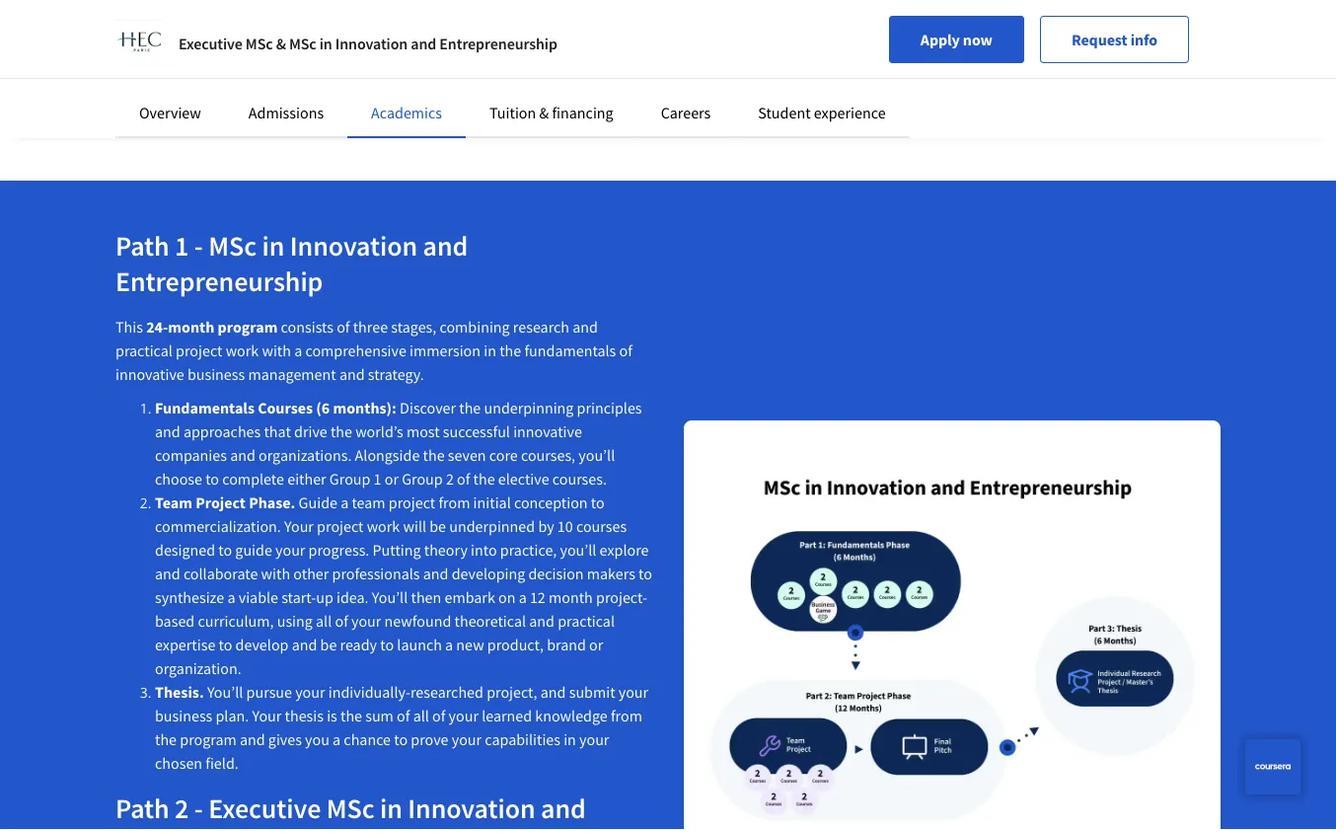 Task type: describe. For each thing, give the bounding box(es) containing it.
to down explore
[[639, 564, 652, 583]]

1 vertical spatial be
[[320, 635, 337, 655]]

from inside guide a team project from initial conception to commercialization. your project work will be underpinned by 10 courses designed to guide your progress. putting theory into practice, you'll explore and collaborate with other professionals and developing decision makers to synthesize a viable start-up idea. you'll then embark on a 12 month project- based curriculum, using all of your newfound theoretical and practical expertise to develop and be ready to launch a new product, brand or organization.
[[439, 493, 470, 512]]

management
[[248, 364, 336, 384]]

entrepreneurship for executive msc & msc in innovation and entrepreneurship
[[440, 34, 558, 53]]

24-
[[146, 317, 168, 337]]

0 horizontal spatial month
[[168, 317, 215, 337]]

the up successful
[[459, 398, 481, 418]]

to inside discover the underpinning principles and approaches that drive the world's most successful innovative companies and organizations. alongside the seven core courses, you'll choose to complete either group 1 or group 2 of the elective courses.
[[206, 469, 219, 489]]

by
[[538, 516, 554, 536]]

fundamentals courses (6 months):
[[155, 398, 400, 418]]

and inside path 1 - msc in innovation and entrepreneurship
[[423, 229, 468, 263]]

your up thesis
[[295, 682, 325, 702]]

a left the new
[[445, 635, 453, 655]]

in up overcoming
[[320, 34, 332, 53]]

business inside you'll pursue your individually-researched project, and submit your business plan. your thesis is the sum of all of your learned knowledge from the program and gives you a chance to prove your capabilities in your chosen field.
[[155, 706, 213, 726]]

designed
[[155, 540, 215, 560]]

witnessing
[[744, 31, 815, 50]]

immersion
[[410, 341, 481, 360]]

discover
[[400, 398, 456, 418]]

entrepreneurship for path 1 - msc in innovation and entrepreneurship
[[116, 264, 323, 299]]

all inside you'll pursue your individually-researched project, and submit your business plan. your thesis is the sum of all of your learned knowledge from the program and gives you a chance to prove your capabilities in your chosen field.
[[413, 706, 429, 726]]

courses
[[576, 516, 627, 536]]

performing
[[116, 78, 190, 98]]

project up towards
[[223, 7, 269, 27]]

a right 'guide' on the bottom left of the page
[[341, 493, 349, 512]]

(6
[[316, 398, 330, 418]]

brand
[[547, 635, 586, 655]]

hec paris logo image
[[116, 20, 163, 67]]

and up differences
[[411, 34, 437, 53]]

in inside path 2 - executive msc in innovation and entrepreneurship
[[380, 791, 403, 826]]

a left high in the top right of the page
[[768, 54, 776, 74]]

you'll inside guide a team project from initial conception to commercialization. your project work will be underpinned by 10 courses designed to guide your progress. putting theory into practice, you'll explore and collaborate with other professionals and developing decision makers to synthesize a viable start-up idea. you'll then embark on a 12 month project- based curriculum, using all of your newfound theoretical and practical expertise to develop and be ready to launch a new product, brand or organization.
[[372, 587, 408, 607]]

executive msc & msc in innovation and entrepreneurship
[[179, 34, 558, 53]]

this 24-month program
[[116, 317, 278, 337]]

guide
[[299, 493, 338, 512]]

progress.
[[309, 540, 370, 560]]

my
[[391, 31, 409, 50]]

and down comprehensive
[[340, 364, 365, 384]]

skills
[[795, 7, 828, 27]]

and down empower, at left
[[362, 102, 387, 121]]

a right towards
[[282, 31, 290, 50]]

you
[[305, 730, 330, 749]]

favourite
[[413, 31, 472, 50]]

practical inside guide a team project from initial conception to commercialization. your project work will be underpinned by 10 courses designed to guide your progress. putting theory into practice, you'll explore and collaborate with other professionals and developing decision makers to synthesize a viable start-up idea. you'll then embark on a 12 month project- based curriculum, using all of your newfound theoretical and practical expertise to develop and be ready to launch a new product, brand or organization.
[[558, 611, 615, 631]]

from inside you'll pursue your individually-researched project, and submit your business plan. your thesis is the sum of all of your learned knowledge from the program and gives you a chance to prove your capabilities in your chosen field.
[[611, 706, 643, 726]]

academics link
[[371, 103, 442, 122]]

individuals
[[637, 7, 709, 27]]

the up 'chosen'
[[155, 730, 177, 749]]

phase.
[[249, 493, 296, 512]]

msc up collaboration,
[[246, 34, 273, 53]]

& up team! at the top of page
[[200, 54, 210, 74]]

info
[[1131, 30, 1158, 49]]

you'll inside you'll pursue your individually-researched project, and submit your business plan. your thesis is the sum of all of your learned knowledge from the program and gives you a chance to prove your capabilities in your chosen field.
[[207, 682, 243, 702]]

or inside guide a team project from initial conception to commercialization. your project work will be underpinned by 10 courses designed to guide your progress. putting theory into practice, you'll explore and collaborate with other professionals and developing decision makers to synthesize a viable start-up idea. you'll then embark on a 12 month project- based curriculum, using all of your newfound theoretical and practical expertise to develop and be ready to launch a new product, brand or organization.
[[589, 635, 604, 655]]

theory
[[424, 540, 468, 560]]

team project phase.
[[155, 493, 299, 512]]

initial
[[473, 493, 511, 512]]

and down the designed
[[155, 564, 180, 583]]

innovation inside path 2 - executive msc in innovation and entrepreneurship
[[408, 791, 536, 826]]

in inside consists of three stages, combining research and practical project work with a comprehensive immersion in the fundamentals of innovative business management and strategy.
[[484, 341, 497, 360]]

of right fundamentals
[[620, 341, 633, 360]]

you'll pursue your individually-researched project, and submit your business plan. your thesis is the sum of all of your learned knowledge from the program and gives you a chance to prove your capabilities in your chosen field.
[[155, 682, 649, 773]]

0 vertical spatial be
[[430, 516, 446, 536]]

in inside you'll pursue your individually-researched project, and submit your business plan. your thesis is the sum of all of your learned knowledge from the program and gives you a chance to prove your capabilities in your chosen field.
[[564, 730, 576, 749]]

start-
[[282, 587, 316, 607]]

your inside you'll pursue your individually-researched project, and submit your business plan. your thesis is the sum of all of your learned knowledge from the program and gives you a chance to prove your capabilities in your chosen field.
[[252, 706, 282, 726]]

team inside "coaching msie project teams is like being a conductor of an orchestra, guiding individuals with diverse skills and experiences towards a common goal. my favourite part about working with project teams is witnessing their growth & collaboration, overcoming differences & challenges and ultimately transforming into a high performing team! it's truly a privilege to empower, guide, support, motivate and help the team unlock their potential and to witness their growth and development."
[[698, 78, 732, 98]]

your up other
[[276, 540, 305, 560]]

work inside consists of three stages, combining research and practical project work with a comprehensive immersion in the fundamentals of innovative business management and strategy.
[[226, 341, 259, 360]]

using
[[277, 611, 313, 631]]

theoretical
[[455, 611, 526, 631]]

and down team! at the top of page
[[179, 102, 204, 121]]

principles
[[577, 398, 642, 418]]

- for path 2 - executive msc in innovation and entrepreneurship
[[194, 791, 203, 826]]

innovative inside consists of three stages, combining research and practical project work with a comprehensive immersion in the fundamentals of innovative business management and strategy.
[[116, 364, 184, 384]]

project up progress. on the left
[[317, 516, 364, 536]]

work inside guide a team project from initial conception to commercialization. your project work will be underpinned by 10 courses designed to guide your progress. putting theory into practice, you'll explore and collaborate with other professionals and developing decision makers to synthesize a viable start-up idea. you'll then embark on a 12 month project- based curriculum, using all of your newfound theoretical and practical expertise to develop and be ready to launch a new product, brand or organization.
[[367, 516, 400, 536]]

0 vertical spatial -
[[491, 102, 496, 121]]

common
[[293, 31, 352, 50]]

on
[[499, 587, 516, 607]]

your right submit
[[619, 682, 649, 702]]

the inside "coaching msie project teams is like being a conductor of an orchestra, guiding individuals with diverse skills and experiences towards a common goal. my favourite part about working with project teams is witnessing their growth & collaboration, overcoming differences & challenges and ultimately transforming into a high performing team! it's truly a privilege to empower, guide, support, motivate and help the team unlock their potential and to witness their growth and development."
[[673, 78, 695, 98]]

fundamentals
[[155, 398, 255, 418]]

to inside you'll pursue your individually-researched project, and submit your business plan. your thesis is the sum of all of your learned knowledge from the program and gives you a chance to prove your capabilities in your chosen field.
[[394, 730, 408, 749]]

yiannouka
[[557, 102, 626, 121]]

conception
[[514, 493, 588, 512]]

project
[[196, 493, 246, 512]]

innovative inside discover the underpinning principles and approaches that drive the world's most successful innovative companies and organizations. alongside the seven core courses, you'll choose to complete either group 1 or group 2 of the elective courses.
[[514, 422, 582, 441]]

professionals
[[332, 564, 420, 583]]

part
[[475, 31, 502, 50]]

a inside you'll pursue your individually-researched project, and submit your business plan. your thesis is the sum of all of your learned knowledge from the program and gives you a chance to prove your capabilities in your chosen field.
[[333, 730, 341, 749]]

& up collaboration,
[[276, 34, 286, 53]]

the left sum
[[341, 706, 362, 726]]

new
[[456, 635, 484, 655]]

expertise
[[155, 635, 216, 655]]

combining
[[440, 317, 510, 337]]

& up 'guide,'
[[465, 54, 474, 74]]

and up companies
[[155, 422, 180, 441]]

1 inside path 1 - msc in innovation and entrepreneurship
[[175, 229, 189, 263]]

or inside discover the underpinning principles and approaches that drive the world's most successful innovative companies and organizations. alongside the seven core courses, you'll choose to complete either group 1 or group 2 of the elective courses.
[[385, 469, 399, 489]]

to down curriculum,
[[219, 635, 232, 655]]

towards
[[226, 31, 279, 50]]

collaboration,
[[213, 54, 305, 74]]

courses.
[[553, 469, 607, 489]]

a inside consists of three stages, combining research and practical project work with a comprehensive immersion in the fundamentals of innovative business management and strategy.
[[294, 341, 302, 360]]

experience
[[814, 103, 886, 122]]

a right truly
[[291, 78, 299, 98]]

courses,
[[521, 445, 576, 465]]

approaches
[[184, 422, 261, 441]]

student experience link
[[758, 103, 886, 122]]

and up knowledge
[[541, 682, 566, 702]]

student
[[758, 103, 811, 122]]

path for path 2 - executive msc in innovation and entrepreneurship
[[116, 791, 169, 826]]

and down "coaching
[[116, 31, 141, 50]]

underpinned
[[449, 516, 535, 536]]

careers link
[[661, 103, 711, 122]]

and up the then
[[423, 564, 449, 583]]

makers
[[587, 564, 636, 583]]

challenges
[[478, 54, 548, 74]]

of right sum
[[397, 706, 410, 726]]

a up curriculum,
[[227, 587, 235, 607]]

up
[[316, 587, 334, 607]]

ready
[[340, 635, 377, 655]]

the inside consists of three stages, combining research and practical project work with a comprehensive immersion in the fundamentals of innovative business management and strategy.
[[500, 341, 521, 360]]

1 vertical spatial growth
[[312, 102, 359, 121]]

of inside discover the underpinning principles and approaches that drive the world's most successful innovative companies and organizations. alongside the seven core courses, you'll choose to complete either group 1 or group 2 of the elective courses.
[[457, 469, 470, 489]]

your right prove
[[452, 730, 482, 749]]

sum
[[365, 706, 394, 726]]

0 vertical spatial program
[[218, 317, 278, 337]]

knowledge
[[535, 706, 608, 726]]

discover the underpinning principles and approaches that drive the world's most successful innovative companies and organizations. alongside the seven core courses, you'll choose to complete either group 1 or group 2 of the elective courses.
[[155, 398, 642, 489]]

1 inside discover the underpinning principles and approaches that drive the world's most successful innovative companies and organizations. alongside the seven core courses, you'll choose to complete either group 1 or group 2 of the elective courses.
[[374, 469, 382, 489]]

prove
[[411, 730, 449, 749]]

privilege
[[302, 78, 359, 98]]

month inside guide a team project from initial conception to commercialization. your project work will be underpinned by 10 courses designed to guide your progress. putting theory into practice, you'll explore and collaborate with other professionals and developing decision makers to synthesize a viable start-up idea. you'll then embark on a 12 month project- based curriculum, using all of your newfound theoretical and practical expertise to develop and be ready to launch a new product, brand or organization.
[[549, 587, 593, 607]]

entrepreneurship inside path 2 - executive msc in innovation and entrepreneurship
[[116, 827, 323, 830]]

project up will
[[389, 493, 436, 512]]

msc inside path 2 - executive msc in innovation and entrepreneurship
[[327, 791, 375, 826]]

with left diverse on the top of the page
[[712, 7, 741, 27]]

to up collaborate
[[218, 540, 232, 560]]

0 vertical spatial their
[[116, 54, 147, 74]]

with inside consists of three stages, combining research and practical project work with a comprehensive immersion in the fundamentals of innovative business management and strategy.
[[262, 341, 291, 360]]

potential
[[116, 102, 175, 121]]

courses
[[258, 398, 313, 418]]

0 horizontal spatial teams
[[272, 7, 313, 27]]

and down using
[[292, 635, 317, 655]]

orchestra,
[[514, 7, 581, 27]]

being
[[356, 7, 393, 27]]

team!
[[193, 78, 231, 98]]

overview
[[139, 103, 201, 122]]

goal.
[[355, 31, 387, 50]]

0 vertical spatial is
[[316, 7, 327, 27]]

gives
[[268, 730, 302, 749]]

the down most
[[423, 445, 445, 465]]

into inside "coaching msie project teams is like being a conductor of an orchestra, guiding individuals with diverse skills and experiences towards a common goal. my favourite part about working with project teams is witnessing their growth & collaboration, overcoming differences & challenges and ultimately transforming into a high performing team! it's truly a privilege to empower, guide, support, motivate and help the team unlock their potential and to witness their growth and development."
[[739, 54, 765, 74]]

project-
[[596, 587, 648, 607]]

to up courses
[[591, 493, 605, 512]]

0 vertical spatial executive
[[179, 34, 243, 53]]

and up complete
[[230, 445, 256, 465]]

develop
[[236, 635, 289, 655]]

to right ready
[[380, 635, 394, 655]]

executive inside path 2 - executive msc in innovation and entrepreneurship
[[209, 791, 321, 826]]

based
[[155, 611, 195, 631]]

alongside
[[355, 445, 420, 465]]

financing
[[552, 103, 614, 122]]

careers
[[661, 103, 711, 122]]

like
[[330, 7, 353, 27]]

about
[[505, 31, 545, 50]]

witness
[[224, 102, 274, 121]]

collaborate
[[184, 564, 258, 583]]

- for path 1 - msc in innovation and entrepreneurship
[[194, 229, 203, 263]]

and down 12
[[529, 611, 555, 631]]



Task type: vqa. For each thing, say whether or not it's contained in the screenshot.
leftmost Group
yes



Task type: locate. For each thing, give the bounding box(es) containing it.
group down alongside
[[402, 469, 443, 489]]

their down truly
[[277, 102, 308, 121]]

a left 12
[[519, 587, 527, 607]]

1 vertical spatial is
[[730, 31, 741, 50]]

program inside you'll pursue your individually-researched project, and submit your business plan. your thesis is the sum of all of your learned knowledge from the program and gives you a chance to prove your capabilities in your chosen field.
[[180, 730, 237, 749]]

this
[[116, 317, 143, 337]]

0 horizontal spatial work
[[226, 341, 259, 360]]

to down team! at the top of page
[[207, 102, 221, 121]]

from
[[439, 493, 470, 512], [611, 706, 643, 726]]

experiences
[[144, 31, 223, 50]]

chance
[[344, 730, 391, 749]]

&
[[276, 34, 286, 53], [200, 54, 210, 74], [465, 54, 474, 74], [539, 103, 549, 122]]

elective
[[498, 469, 550, 489]]

0 horizontal spatial into
[[471, 540, 497, 560]]

program
[[218, 317, 278, 337], [180, 730, 237, 749]]

your up ready
[[351, 611, 381, 631]]

0 vertical spatial entrepreneurship
[[440, 34, 558, 53]]

1 vertical spatial teams
[[687, 31, 727, 50]]

1 horizontal spatial or
[[589, 635, 604, 655]]

innovation up three
[[290, 229, 418, 263]]

1 vertical spatial -
[[194, 229, 203, 263]]

and up combining
[[423, 229, 468, 263]]

putting
[[373, 540, 421, 560]]

all inside guide a team project from initial conception to commercialization. your project work will be underpinned by 10 courses designed to guide your progress. putting theory into practice, you'll explore and collaborate with other professionals and developing decision makers to synthesize a viable start-up idea. you'll then embark on a 12 month project- based curriculum, using all of your newfound theoretical and practical expertise to develop and be ready to launch a new product, brand or organization.
[[316, 611, 332, 631]]

msc
[[246, 34, 273, 53], [289, 34, 317, 53], [209, 229, 257, 263], [327, 791, 375, 826]]

your down 'guide' on the bottom left of the page
[[284, 516, 314, 536]]

0 vertical spatial or
[[385, 469, 399, 489]]

and down capabilities
[[541, 791, 586, 826]]

msc up overcoming
[[289, 34, 317, 53]]

innovation inside path 1 - msc in innovation and entrepreneurship
[[290, 229, 418, 263]]

truly
[[257, 78, 288, 98]]

0 vertical spatial work
[[226, 341, 259, 360]]

choose
[[155, 469, 202, 489]]

business inside consists of three stages, combining research and practical project work with a comprehensive immersion in the fundamentals of innovative business management and strategy.
[[187, 364, 245, 384]]

0 vertical spatial your
[[284, 516, 314, 536]]

you'll inside guide a team project from initial conception to commercialization. your project work will be underpinned by 10 courses designed to guide your progress. putting theory into practice, you'll explore and collaborate with other professionals and developing decision makers to synthesize a viable start-up idea. you'll then embark on a 12 month project- based curriculum, using all of your newfound theoretical and practical expertise to develop and be ready to launch a new product, brand or organization.
[[560, 540, 597, 560]]

and inside path 2 - executive msc in innovation and entrepreneurship
[[541, 791, 586, 826]]

project down the this 24-month program
[[176, 341, 223, 360]]

0 horizontal spatial your
[[252, 706, 282, 726]]

development."
[[390, 102, 488, 121]]

1 vertical spatial program
[[180, 730, 237, 749]]

1 horizontal spatial practical
[[558, 611, 615, 631]]

organizations.
[[259, 445, 352, 465]]

to up project at bottom left
[[206, 469, 219, 489]]

now
[[963, 30, 993, 49]]

high
[[779, 54, 808, 74]]

1 vertical spatial team
[[352, 493, 386, 512]]

of up comprehensive
[[337, 317, 350, 337]]

to down overcoming
[[362, 78, 375, 98]]

you'll up 'plan.'
[[207, 682, 243, 702]]

work up putting
[[367, 516, 400, 536]]

group up 'guide' on the bottom left of the page
[[330, 469, 371, 489]]

2
[[446, 469, 454, 489], [175, 791, 189, 826]]

project inside consists of three stages, combining research and practical project work with a comprehensive immersion in the fundamentals of innovative business management and strategy.
[[176, 341, 223, 360]]

1 horizontal spatial 1
[[374, 469, 382, 489]]

1 horizontal spatial 2
[[446, 469, 454, 489]]

admissions link
[[249, 103, 324, 122]]

your down researched
[[449, 706, 479, 726]]

student experience
[[758, 103, 886, 122]]

you'll down 10
[[560, 540, 597, 560]]

1 path from the top
[[116, 229, 169, 263]]

in down chance
[[380, 791, 403, 826]]

that
[[264, 422, 291, 441]]

of inside guide a team project from initial conception to commercialization. your project work will be underpinned by 10 courses designed to guide your progress. putting theory into practice, you'll explore and collaborate with other professionals and developing decision makers to synthesize a viable start-up idea. you'll then embark on a 12 month project- based curriculum, using all of your newfound theoretical and practical expertise to develop and be ready to launch a new product, brand or organization.
[[335, 611, 348, 631]]

overview link
[[139, 103, 201, 122]]

project,
[[487, 682, 538, 702]]

1 vertical spatial or
[[589, 635, 604, 655]]

motivate
[[551, 78, 609, 98]]

practical up brand
[[558, 611, 615, 631]]

work down the this 24-month program
[[226, 341, 259, 360]]

- inside path 2 - executive msc in innovation and entrepreneurship
[[194, 791, 203, 826]]

your down pursue
[[252, 706, 282, 726]]

a up management
[[294, 341, 302, 360]]

is right thesis
[[327, 706, 337, 726]]

support,
[[492, 78, 548, 98]]

learned
[[482, 706, 532, 726]]

is inside you'll pursue your individually-researched project, and submit your business plan. your thesis is the sum of all of your learned knowledge from the program and gives you a chance to prove your capabilities in your chosen field.
[[327, 706, 337, 726]]

msc inside path 1 - msc in innovation and entrepreneurship
[[209, 229, 257, 263]]

admissions
[[249, 103, 324, 122]]

0 horizontal spatial their
[[116, 54, 147, 74]]

business up fundamentals
[[187, 364, 245, 384]]

1 horizontal spatial innovative
[[514, 422, 582, 441]]

1 vertical spatial their
[[783, 78, 814, 98]]

1 vertical spatial work
[[367, 516, 400, 536]]

empower,
[[379, 78, 444, 98]]

embark
[[445, 587, 495, 607]]

pursue
[[246, 682, 292, 702]]

a
[[396, 7, 404, 27], [282, 31, 290, 50], [768, 54, 776, 74], [291, 78, 299, 98], [294, 341, 302, 360], [341, 493, 349, 512], [227, 587, 235, 607], [519, 587, 527, 607], [445, 635, 453, 655], [333, 730, 341, 749]]

successful
[[443, 422, 510, 441]]

0 horizontal spatial group
[[330, 469, 371, 489]]

2 group from the left
[[402, 469, 443, 489]]

1 vertical spatial from
[[611, 706, 643, 726]]

you'll inside discover the underpinning principles and approaches that drive the world's most successful innovative companies and organizations. alongside the seven core courses, you'll choose to complete either group 1 or group 2 of the elective courses.
[[579, 445, 615, 465]]

work
[[226, 341, 259, 360], [367, 516, 400, 536]]

practical down 24-
[[116, 341, 173, 360]]

curriculum,
[[198, 611, 274, 631]]

three
[[353, 317, 388, 337]]

strategy.
[[368, 364, 424, 384]]

entrepreneurship down field.
[[116, 827, 323, 830]]

complete
[[222, 469, 284, 489]]

0 horizontal spatial growth
[[150, 54, 197, 74]]

capabilities
[[485, 730, 561, 749]]

apply now
[[921, 30, 993, 49]]

request info button
[[1040, 16, 1190, 63]]

in down combining
[[484, 341, 497, 360]]

1 horizontal spatial into
[[739, 54, 765, 74]]

0 vertical spatial innovation
[[335, 34, 408, 53]]

and down ultimately
[[613, 78, 638, 98]]

0 vertical spatial team
[[698, 78, 732, 98]]

0 horizontal spatial team
[[352, 493, 386, 512]]

individually-
[[328, 682, 411, 702]]

innovation for -
[[290, 229, 418, 263]]

1 vertical spatial business
[[155, 706, 213, 726]]

2 horizontal spatial their
[[783, 78, 814, 98]]

1 horizontal spatial team
[[698, 78, 732, 98]]

1 vertical spatial practical
[[558, 611, 615, 631]]

1 vertical spatial all
[[413, 706, 429, 726]]

1 horizontal spatial their
[[277, 102, 308, 121]]

path inside path 1 - msc in innovation and entrepreneurship
[[116, 229, 169, 263]]

1 up the this 24-month program
[[175, 229, 189, 263]]

to
[[362, 78, 375, 98], [207, 102, 221, 121], [206, 469, 219, 489], [591, 493, 605, 512], [218, 540, 232, 560], [639, 564, 652, 583], [219, 635, 232, 655], [380, 635, 394, 655], [394, 730, 408, 749]]

in inside path 1 - msc in innovation and entrepreneurship
[[262, 229, 285, 263]]

1 vertical spatial 2
[[175, 791, 189, 826]]

1 vertical spatial month
[[549, 587, 593, 607]]

1 horizontal spatial growth
[[312, 102, 359, 121]]

1 horizontal spatial work
[[367, 516, 400, 536]]

plan.
[[216, 706, 249, 726]]

underpinning
[[484, 398, 574, 418]]

thesis
[[285, 706, 324, 726]]

1 horizontal spatial month
[[549, 587, 593, 607]]

2 horizontal spatial is
[[730, 31, 741, 50]]

path inside path 2 - executive msc in innovation and entrepreneurship
[[116, 791, 169, 826]]

path up this
[[116, 229, 169, 263]]

- inside path 1 - msc in innovation and entrepreneurship
[[194, 229, 203, 263]]

0 vertical spatial all
[[316, 611, 332, 631]]

1 vertical spatial into
[[471, 540, 497, 560]]

innovative down 24-
[[116, 364, 184, 384]]

with up ultimately
[[604, 31, 634, 50]]

- left sherena
[[491, 102, 496, 121]]

with up management
[[262, 341, 291, 360]]

of down the idea.
[[335, 611, 348, 631]]

1 vertical spatial executive
[[209, 791, 321, 826]]

2 vertical spatial innovation
[[408, 791, 536, 826]]

innovation
[[335, 34, 408, 53], [290, 229, 418, 263], [408, 791, 536, 826]]

2 path from the top
[[116, 791, 169, 826]]

business
[[187, 364, 245, 384], [155, 706, 213, 726]]

- up the this 24-month program
[[194, 229, 203, 263]]

organization.
[[155, 658, 242, 678]]

0 vertical spatial you'll
[[372, 587, 408, 607]]

your down knowledge
[[580, 730, 610, 749]]

thesis.
[[155, 682, 207, 702]]

0 horizontal spatial you'll
[[207, 682, 243, 702]]

1 horizontal spatial your
[[284, 516, 314, 536]]

academics
[[371, 103, 442, 122]]

seven
[[448, 445, 486, 465]]

0 vertical spatial 1
[[175, 229, 189, 263]]

month down decision
[[549, 587, 593, 607]]

is left like
[[316, 7, 327, 27]]

1 vertical spatial 1
[[374, 469, 382, 489]]

1 vertical spatial innovation
[[290, 229, 418, 263]]

1 vertical spatial your
[[252, 706, 282, 726]]

is left witnessing
[[730, 31, 741, 50]]

0 horizontal spatial or
[[385, 469, 399, 489]]

0 vertical spatial into
[[739, 54, 765, 74]]

2 vertical spatial their
[[277, 102, 308, 121]]

0 horizontal spatial practical
[[116, 341, 173, 360]]

2 inside path 2 - executive msc in innovation and entrepreneurship
[[175, 791, 189, 826]]

entrepreneurship inside path 1 - msc in innovation and entrepreneurship
[[116, 264, 323, 299]]

0 vertical spatial innovative
[[116, 364, 184, 384]]

1 vertical spatial you'll
[[207, 682, 243, 702]]

0 vertical spatial month
[[168, 317, 215, 337]]

with up viable
[[261, 564, 290, 583]]

"coaching msie project teams is like being a conductor of an orchestra, guiding individuals with diverse skills and experiences towards a common goal. my favourite part about working with project teams is witnessing their growth & collaboration, overcoming differences & challenges and ultimately transforming into a high performing team! it's truly a privilege to empower, guide, support, motivate and help the team unlock their potential and to witness their growth and development."
[[116, 7, 828, 121]]

growth down 'privilege'
[[312, 102, 359, 121]]

and down 'plan.'
[[240, 730, 265, 749]]

path for path 1 - msc in innovation and entrepreneurship
[[116, 229, 169, 263]]

msc up the this 24-month program
[[209, 229, 257, 263]]

all up prove
[[413, 706, 429, 726]]

is
[[316, 7, 327, 27], [730, 31, 741, 50], [327, 706, 337, 726]]

of left an
[[478, 7, 491, 27]]

team right 'guide' on the bottom left of the page
[[352, 493, 386, 512]]

newfound
[[385, 611, 451, 631]]

msc down chance
[[327, 791, 375, 826]]

1 group from the left
[[330, 469, 371, 489]]

fundamentals
[[525, 341, 616, 360]]

tuition
[[490, 103, 536, 122]]

0 vertical spatial 2
[[446, 469, 454, 489]]

growth
[[150, 54, 197, 74], [312, 102, 359, 121]]

innovative up 'courses,'
[[514, 422, 582, 441]]

1 vertical spatial innovative
[[514, 422, 582, 441]]

innovative
[[116, 364, 184, 384], [514, 422, 582, 441]]

practical inside consists of three stages, combining research and practical project work with a comprehensive immersion in the fundamentals of innovative business management and strategy.
[[116, 341, 173, 360]]

into up the developing
[[471, 540, 497, 560]]

business down thesis.
[[155, 706, 213, 726]]

0 horizontal spatial 1
[[175, 229, 189, 263]]

executive down msie
[[179, 34, 243, 53]]

0 horizontal spatial is
[[316, 7, 327, 27]]

0 horizontal spatial 2
[[175, 791, 189, 826]]

0 horizontal spatial be
[[320, 635, 337, 655]]

1 horizontal spatial group
[[402, 469, 443, 489]]

ultimately
[[580, 54, 647, 74]]

with inside guide a team project from initial conception to commercialization. your project work will be underpinned by 10 courses designed to guide your progress. putting theory into practice, you'll explore and collaborate with other professionals and developing decision makers to synthesize a viable start-up idea. you'll then embark on a 12 month project- based curriculum, using all of your newfound theoretical and practical expertise to develop and be ready to launch a new product, brand or organization.
[[261, 564, 290, 583]]

or right brand
[[589, 635, 604, 655]]

0 horizontal spatial innovative
[[116, 364, 184, 384]]

0 vertical spatial growth
[[150, 54, 197, 74]]

viable
[[239, 587, 278, 607]]

0 vertical spatial you'll
[[579, 445, 615, 465]]

2 vertical spatial -
[[194, 791, 203, 826]]

1 vertical spatial entrepreneurship
[[116, 264, 323, 299]]

0 vertical spatial business
[[187, 364, 245, 384]]

0 vertical spatial path
[[116, 229, 169, 263]]

in up consists
[[262, 229, 285, 263]]

"coaching
[[116, 7, 184, 27]]

2 down 'chosen'
[[175, 791, 189, 826]]

the right drive
[[331, 422, 352, 441]]

request info
[[1072, 30, 1158, 49]]

0 horizontal spatial all
[[316, 611, 332, 631]]

world's
[[356, 422, 403, 441]]

a up my
[[396, 7, 404, 27]]

0 vertical spatial from
[[439, 493, 470, 512]]

from down submit
[[611, 706, 643, 726]]

of inside "coaching msie project teams is like being a conductor of an orchestra, guiding individuals with diverse skills and experiences towards a common goal. my favourite part about working with project teams is witnessing their growth & collaboration, overcoming differences & challenges and ultimately transforming into a high performing team! it's truly a privilege to empower, guide, support, motivate and help the team unlock their potential and to witness their growth and development."
[[478, 7, 491, 27]]

explore
[[600, 540, 649, 560]]

0 vertical spatial teams
[[272, 7, 313, 27]]

sherena
[[499, 102, 554, 121]]

to left prove
[[394, 730, 408, 749]]

1 vertical spatial path
[[116, 791, 169, 826]]

your inside guide a team project from initial conception to commercialization. your project work will be underpinned by 10 courses designed to guide your progress. putting theory into practice, you'll explore and collaborate with other professionals and developing decision makers to synthesize a viable start-up idea. you'll then embark on a 12 month project- based curriculum, using all of your newfound theoretical and practical expertise to develop and be ready to launch a new product, brand or organization.
[[284, 516, 314, 536]]

your
[[276, 540, 305, 560], [351, 611, 381, 631], [295, 682, 325, 702], [619, 682, 649, 702], [449, 706, 479, 726], [452, 730, 482, 749], [580, 730, 610, 749]]

you'll
[[579, 445, 615, 465], [560, 540, 597, 560]]

1 vertical spatial you'll
[[560, 540, 597, 560]]

and down working
[[551, 54, 577, 74]]

0 vertical spatial practical
[[116, 341, 173, 360]]

team inside guide a team project from initial conception to commercialization. your project work will be underpinned by 10 courses designed to guide your progress. putting theory into practice, you'll explore and collaborate with other professionals and developing decision makers to synthesize a viable start-up idea. you'll then embark on a 12 month project- based curriculum, using all of your newfound theoretical and practical expertise to develop and be ready to launch a new product, brand or organization.
[[352, 493, 386, 512]]

1 horizontal spatial you'll
[[372, 587, 408, 607]]

innovation for &
[[335, 34, 408, 53]]

& right tuition
[[539, 103, 549, 122]]

into inside guide a team project from initial conception to commercialization. your project work will be underpinned by 10 courses designed to guide your progress. putting theory into practice, you'll explore and collaborate with other professionals and developing decision makers to synthesize a viable start-up idea. you'll then embark on a 12 month project- based curriculum, using all of your newfound theoretical and practical expertise to develop and be ready to launch a new product, brand or organization.
[[471, 540, 497, 560]]

guide
[[235, 540, 272, 560]]

1 down alongside
[[374, 469, 382, 489]]

help
[[641, 78, 670, 98]]

of down researched
[[432, 706, 446, 726]]

their up performing at the left top
[[116, 54, 147, 74]]

or down alongside
[[385, 469, 399, 489]]

project down individuals in the top of the page
[[637, 31, 684, 50]]

program left consists
[[218, 317, 278, 337]]

1 horizontal spatial all
[[413, 706, 429, 726]]

core
[[489, 445, 518, 465]]

of down seven
[[457, 469, 470, 489]]

tuition & financing
[[490, 103, 614, 122]]

1 horizontal spatial is
[[327, 706, 337, 726]]

2 vertical spatial is
[[327, 706, 337, 726]]

months):
[[333, 398, 397, 418]]

0 horizontal spatial from
[[439, 493, 470, 512]]

team
[[155, 493, 192, 512]]

all
[[316, 611, 332, 631], [413, 706, 429, 726]]

all down up on the left bottom of the page
[[316, 611, 332, 631]]

2 inside discover the underpinning principles and approaches that drive the world's most successful innovative companies and organizations. alongside the seven core courses, you'll choose to complete either group 1 or group 2 of the elective courses.
[[446, 469, 454, 489]]

your
[[284, 516, 314, 536], [252, 706, 282, 726]]

month right this
[[168, 317, 215, 337]]

innovation down prove
[[408, 791, 536, 826]]

apply now button
[[889, 16, 1025, 63]]

2 vertical spatial entrepreneurship
[[116, 827, 323, 830]]

the up initial
[[473, 469, 495, 489]]

1 horizontal spatial from
[[611, 706, 643, 726]]

and up fundamentals
[[573, 317, 598, 337]]

be
[[430, 516, 446, 536], [320, 635, 337, 655]]

1 horizontal spatial teams
[[687, 31, 727, 50]]

1 horizontal spatial be
[[430, 516, 446, 536]]

path down 'chosen'
[[116, 791, 169, 826]]

from left initial
[[439, 493, 470, 512]]



